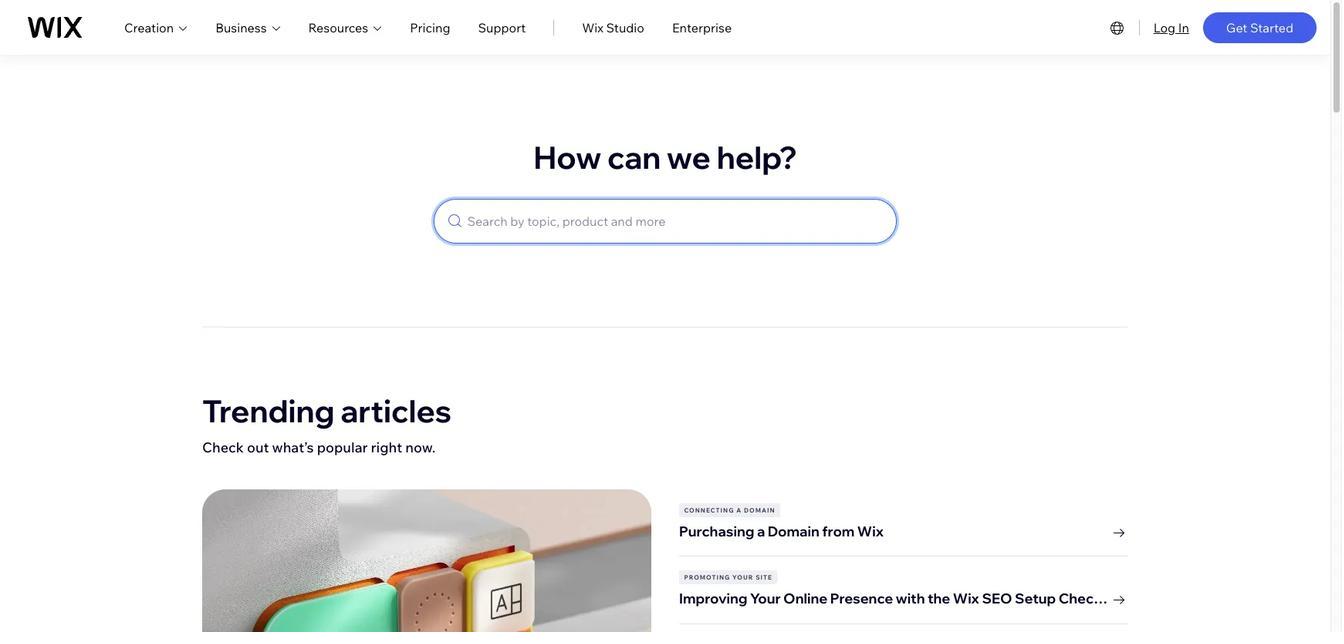 Task type: locate. For each thing, give the bounding box(es) containing it.
0 vertical spatial wix
[[582, 20, 604, 35]]

0 horizontal spatial a
[[737, 507, 742, 515]]

out
[[247, 439, 269, 457]]

pricing link
[[410, 18, 450, 37]]

online
[[783, 591, 828, 609]]

promoting your site link
[[679, 571, 1128, 585]]

popular
[[317, 439, 368, 457]]

0 vertical spatial a
[[737, 507, 742, 515]]

get started
[[1226, 20, 1294, 35]]

a down the domain
[[757, 523, 765, 541]]

wix left studio on the left
[[582, 20, 604, 35]]

how can we help?
[[533, 138, 797, 177]]

support
[[478, 20, 526, 35]]

trending
[[202, 392, 335, 431]]

wix right from
[[857, 523, 884, 541]]

0 horizontal spatial wix
[[582, 20, 604, 35]]

get started link
[[1203, 12, 1317, 43]]

check out what's popular right now.
[[202, 439, 436, 457]]

site
[[756, 575, 773, 582]]

purchasing a domain from wix
[[679, 523, 884, 541]]

pricing
[[410, 20, 450, 35]]

get
[[1226, 20, 1248, 35]]

wix
[[582, 20, 604, 35], [857, 523, 884, 541], [953, 591, 979, 609]]

2 vertical spatial wix
[[953, 591, 979, 609]]

1 vertical spatial a
[[757, 523, 765, 541]]

check
[[202, 439, 244, 457]]

a left the domain
[[737, 507, 742, 515]]

started
[[1250, 20, 1294, 35]]

3d buttons with pictures of letters and icons, in a variety of colors and textures. image
[[202, 490, 651, 633]]

business
[[215, 20, 267, 35]]

with
[[896, 591, 925, 609]]

improving your online presence with the wix seo setup checklist link
[[679, 585, 1128, 610]]

a
[[737, 507, 742, 515], [757, 523, 765, 541]]

support link
[[478, 18, 526, 37]]

studio
[[606, 20, 644, 35]]

in
[[1178, 20, 1189, 35]]

wix studio
[[582, 20, 644, 35]]

resources button
[[308, 18, 382, 37]]

setup
[[1015, 591, 1056, 609]]

purchasing
[[679, 523, 754, 541]]

log
[[1154, 20, 1176, 35]]

wix right the
[[953, 591, 979, 609]]

1 horizontal spatial a
[[757, 523, 765, 541]]

seo
[[982, 591, 1012, 609]]

1 horizontal spatial wix
[[857, 523, 884, 541]]

connecting a domain link
[[679, 504, 1128, 518]]

purchasing a domain from wix link
[[679, 518, 1128, 543]]

presence
[[830, 591, 893, 609]]

promoting your site
[[684, 575, 773, 582]]

log in
[[1154, 20, 1189, 35]]

improving your online presence with the wix seo setup checklist
[[679, 591, 1122, 609]]

your
[[750, 591, 781, 609]]



Task type: vqa. For each thing, say whether or not it's contained in the screenshot.
the top this
no



Task type: describe. For each thing, give the bounding box(es) containing it.
1 vertical spatial wix
[[857, 523, 884, 541]]

creation
[[124, 20, 174, 35]]

wix studio link
[[582, 18, 644, 37]]

improving
[[679, 591, 748, 609]]

a for connecting
[[737, 507, 742, 515]]

from
[[822, 523, 855, 541]]

the
[[928, 591, 950, 609]]

Search by topic, product and more field
[[464, 200, 885, 243]]

resources
[[308, 20, 368, 35]]

language selector, english selected image
[[1108, 18, 1127, 37]]

checklist
[[1059, 591, 1122, 609]]

trending articles
[[202, 392, 452, 431]]

help?
[[717, 138, 797, 177]]

how
[[533, 138, 601, 177]]

connecting a domain
[[684, 507, 775, 515]]

2 horizontal spatial wix
[[953, 591, 979, 609]]

enterprise link
[[672, 18, 732, 37]]

your
[[733, 575, 754, 582]]

domain
[[744, 507, 775, 515]]

we
[[667, 138, 711, 177]]

a for purchasing
[[757, 523, 765, 541]]

creation button
[[124, 18, 188, 37]]

now.
[[405, 439, 436, 457]]

can
[[607, 138, 661, 177]]

enterprise
[[672, 20, 732, 35]]

business button
[[215, 18, 281, 37]]

what's
[[272, 439, 314, 457]]

domain
[[768, 523, 819, 541]]

log in link
[[1154, 18, 1189, 37]]

right
[[371, 439, 402, 457]]

promoting
[[684, 575, 730, 582]]

connecting
[[684, 507, 734, 515]]

articles
[[341, 392, 452, 431]]



